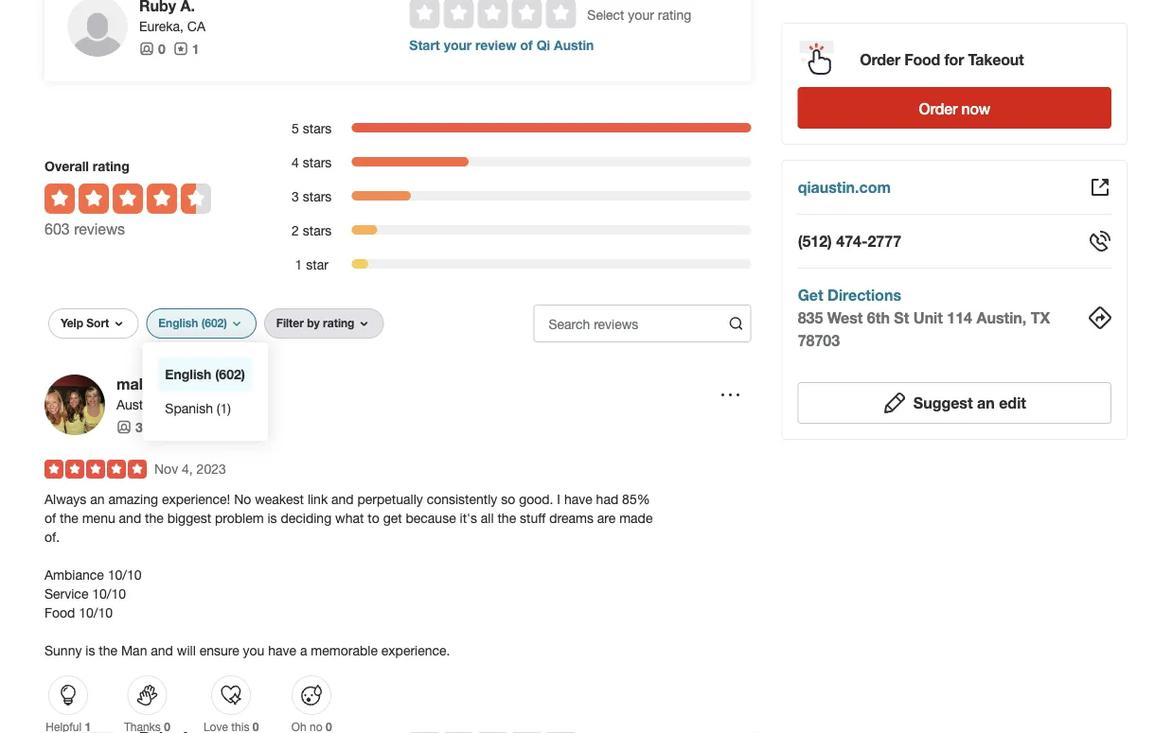 Task type: describe. For each thing, give the bounding box(es) containing it.
16 friends v2 image for 0
[[139, 41, 154, 57]]

suggest an edit
[[914, 394, 1027, 412]]

0 vertical spatial 10/10
[[108, 568, 142, 583]]

so
[[501, 492, 515, 508]]

an for suggest
[[977, 394, 995, 412]]

1 star
[[295, 257, 329, 273]]

start
[[409, 37, 440, 53]]

austin
[[554, 37, 594, 53]]

stars for 5 stars
[[303, 121, 332, 136]]

english for english (602) popup button
[[158, 317, 198, 330]]

1 for 1 star
[[295, 257, 302, 273]]

start your review of qi austin
[[409, 37, 594, 53]]

3 (0 reactions) element from the left
[[326, 721, 332, 734]]

1 (0 reactions) element from the left
[[164, 721, 170, 734]]

takeout
[[968, 50, 1024, 68]]

are
[[597, 511, 616, 526]]

filter reviews by 5 stars rating element
[[272, 119, 752, 138]]

star
[[306, 257, 329, 273]]

(512)
[[798, 233, 832, 251]]

qiaustin.com link
[[798, 179, 891, 197]]

of.
[[45, 530, 60, 545]]

78703
[[798, 332, 840, 350]]

menu
[[82, 511, 115, 526]]

photo of ruby a. image
[[67, 0, 128, 57]]

get directions 835 west 6th st unit 114 austin, tx 78703
[[798, 286, 1050, 350]]

nov
[[154, 462, 178, 477]]

photo of mallory t. image
[[45, 375, 105, 436]]

overall
[[45, 159, 89, 174]]

2 horizontal spatial and
[[332, 492, 354, 508]]

rating element
[[409, 0, 576, 28]]

24 pencil v2 image
[[883, 392, 906, 415]]

ensure
[[199, 643, 239, 659]]

austin, inside the mallory t. austin, tx
[[116, 397, 157, 413]]

photos element
[[206, 418, 240, 437]]

search reviews
[[549, 317, 639, 332]]

austin, inside get directions 835 west 6th st unit 114 austin, tx 78703
[[977, 309, 1027, 327]]

get
[[798, 286, 824, 304]]

sort
[[86, 317, 109, 330]]

deciding
[[281, 511, 332, 526]]

(no rating) image
[[409, 0, 576, 28]]

16 review v2 image
[[173, 41, 188, 57]]

friends element for austin, tx
[[116, 418, 158, 437]]

1 horizontal spatial food
[[905, 50, 941, 68]]

by
[[307, 317, 320, 330]]

it's
[[460, 511, 477, 526]]

2 vertical spatial 10/10
[[79, 606, 113, 621]]

experience.
[[381, 643, 450, 659]]

english (602) for english (602) button
[[165, 367, 245, 382]]

made
[[620, 511, 653, 526]]

no
[[234, 492, 251, 508]]

have inside always an amazing experience! no weakest link and perpetually consistently so good. i have had 85% of the menu and the biggest problem is deciding what to get because it's all the stuff dreams are made of.
[[564, 492, 593, 508]]

to
[[368, 511, 380, 526]]

now
[[962, 99, 991, 117]]

85%
[[622, 492, 650, 508]]

1 vertical spatial is
[[86, 643, 95, 659]]

the down so
[[498, 511, 516, 526]]

will
[[177, 643, 196, 659]]

16 chevron down v2 image for english (602)
[[229, 317, 244, 332]]

always
[[45, 492, 86, 508]]

eureka,
[[139, 18, 184, 34]]

select
[[588, 7, 625, 23]]

474-
[[837, 233, 868, 251]]

suggest
[[914, 394, 973, 412]]

overall rating
[[45, 159, 129, 174]]

2023
[[197, 462, 226, 477]]

because
[[406, 511, 456, 526]]

english (602) button
[[158, 358, 253, 392]]

i
[[557, 492, 561, 508]]

menu image
[[719, 384, 742, 407]]

sunny
[[45, 643, 82, 659]]

4 stars
[[292, 155, 332, 170]]

1 vertical spatial have
[[268, 643, 297, 659]]

0
[[158, 41, 166, 57]]

had
[[596, 492, 619, 508]]

2
[[292, 223, 299, 239]]

all
[[481, 511, 494, 526]]

2 stars
[[292, 223, 332, 239]]

get
[[383, 511, 402, 526]]

16 chevron down v2 image for filter by rating
[[357, 317, 372, 332]]

spanish (1) button
[[158, 392, 253, 426]]

review
[[476, 37, 517, 53]]

order for order food for takeout
[[860, 50, 901, 68]]

tx inside get directions 835 west 6th st unit 114 austin, tx 78703
[[1031, 309, 1050, 327]]

order food for takeout
[[860, 50, 1024, 68]]

suggest an edit button
[[798, 383, 1112, 424]]

spanish (1)
[[165, 401, 231, 417]]

603 reviews
[[45, 220, 125, 238]]

stars for 2 stars
[[303, 223, 332, 239]]

t.
[[174, 375, 184, 393]]

filter reviews by 4 stars rating element
[[272, 153, 752, 172]]

(1)
[[217, 401, 231, 417]]

amazing
[[108, 492, 158, 508]]

service
[[45, 587, 88, 602]]

6th
[[867, 309, 890, 327]]

consistently
[[427, 492, 498, 508]]

tx inside the mallory t. austin, tx
[[161, 397, 177, 413]]

order now link
[[798, 87, 1112, 129]]

filter by rating
[[276, 317, 355, 330]]

1 vertical spatial and
[[119, 511, 141, 526]]

reviews for search reviews
[[594, 317, 639, 332]]

qi
[[537, 37, 550, 53]]



Task type: vqa. For each thing, say whether or not it's contained in the screenshot.
PATRICIA O. link
no



Task type: locate. For each thing, give the bounding box(es) containing it.
1 vertical spatial your
[[444, 37, 472, 53]]

food inside the ambiance 10/10 service 10/10 food 10/10
[[45, 606, 75, 621]]

stars right 5
[[303, 121, 332, 136]]

44
[[225, 420, 240, 436]]

stars right 3
[[303, 189, 332, 204]]

1 vertical spatial food
[[45, 606, 75, 621]]

mallory
[[116, 375, 170, 393]]

the down always
[[60, 511, 78, 526]]

2 stars from the top
[[303, 155, 332, 170]]

and down amazing at bottom left
[[119, 511, 141, 526]]

reviews for 603 reviews
[[74, 220, 125, 238]]

24 directions v2 image
[[1089, 307, 1112, 330]]

0 horizontal spatial is
[[86, 643, 95, 659]]

1 vertical spatial 10/10
[[92, 587, 126, 602]]

0 vertical spatial 1
[[192, 41, 199, 57]]

(0 reactions) element down you
[[253, 721, 259, 734]]

english (602) up english (602) button
[[158, 317, 227, 330]]

reviews element right '0'
[[173, 40, 199, 59]]

0 horizontal spatial 16 chevron down v2 image
[[111, 317, 126, 332]]

16 friends v2 image for 325
[[116, 420, 132, 435]]

tx left the 24 directions v2 icon
[[1031, 309, 1050, 327]]

friends element down the mallory t. austin, tx
[[116, 418, 158, 437]]

(602) inside button
[[215, 367, 245, 382]]

(512) 474-2777
[[798, 233, 902, 251]]

order
[[860, 50, 901, 68], [919, 99, 958, 117]]

of inside always an amazing experience! no weakest link and perpetually consistently so good. i have had 85% of the menu and the biggest problem is deciding what to get because it's all the stuff dreams are made of.
[[45, 511, 56, 526]]

0 horizontal spatial food
[[45, 606, 75, 621]]

unit
[[914, 309, 943, 327]]

2 (0 reactions) element from the left
[[253, 721, 259, 734]]

select your rating
[[588, 7, 692, 23]]

nov 4, 2023
[[154, 462, 226, 477]]

problem
[[215, 511, 264, 526]]

reviews element for eureka, ca
[[173, 40, 199, 59]]

rating inside dropdown button
[[323, 317, 355, 330]]

1 vertical spatial tx
[[161, 397, 177, 413]]

friends element containing 0
[[139, 40, 166, 59]]

filter
[[276, 317, 304, 330]]

0 horizontal spatial of
[[45, 511, 56, 526]]

16 chevron down v2 image left filter
[[229, 317, 244, 332]]

0 vertical spatial 16 friends v2 image
[[139, 41, 154, 57]]

friends element for eureka, ca
[[139, 40, 166, 59]]

stars right 4
[[303, 155, 332, 170]]

2 16 chevron down v2 image from the left
[[229, 317, 244, 332]]

tx down t. at the left bottom of page
[[161, 397, 177, 413]]

order left now
[[919, 99, 958, 117]]

1 vertical spatial order
[[919, 99, 958, 117]]

2 horizontal spatial (0 reactions) element
[[326, 721, 332, 734]]

3
[[292, 189, 299, 204]]

austin, right 114 on the right
[[977, 309, 1027, 327]]

0 vertical spatial friends element
[[139, 40, 166, 59]]

1 vertical spatial rating
[[93, 159, 129, 174]]

1 vertical spatial of
[[45, 511, 56, 526]]

1 vertical spatial friends element
[[116, 418, 158, 437]]

5
[[292, 121, 299, 136]]

0 vertical spatial english (602)
[[158, 317, 227, 330]]

your right the "select"
[[628, 7, 654, 23]]

16 chevron down v2 image right filter by rating on the left
[[357, 317, 372, 332]]

16 friends v2 image left '0'
[[139, 41, 154, 57]]

1 horizontal spatial reviews
[[594, 317, 639, 332]]

0 horizontal spatial tx
[[161, 397, 177, 413]]

english (602) for english (602) popup button
[[158, 317, 227, 330]]

16 chevron down v2 image right sort at the top
[[111, 317, 126, 332]]

0 vertical spatial of
[[520, 37, 533, 53]]

1 16 chevron down v2 image from the left
[[111, 317, 126, 332]]

a
[[300, 643, 307, 659]]

search
[[549, 317, 590, 332]]

your for start
[[444, 37, 472, 53]]

english (602) inside popup button
[[158, 317, 227, 330]]

memorable
[[311, 643, 378, 659]]

is inside always an amazing experience! no weakest link and perpetually consistently so good. i have had 85% of the menu and the biggest problem is deciding what to get because it's all the stuff dreams are made of.
[[268, 511, 277, 526]]

0 vertical spatial austin,
[[977, 309, 1027, 327]]

0 horizontal spatial (0 reactions) element
[[164, 721, 170, 734]]

rating for select your rating
[[658, 7, 692, 23]]

food left for
[[905, 50, 941, 68]]

1 horizontal spatial tx
[[1031, 309, 1050, 327]]

always an amazing experience! no weakest link and perpetually consistently so good. i have had 85% of the menu and the biggest problem is deciding what to get because it's all the stuff dreams are made of.
[[45, 492, 653, 545]]

get directions link
[[798, 286, 902, 304]]

an left edit
[[977, 394, 995, 412]]

tx
[[1031, 309, 1050, 327], [161, 397, 177, 413]]

you
[[243, 643, 265, 659]]

1 vertical spatial english (602)
[[165, 367, 245, 382]]

reviews
[[74, 220, 125, 238], [594, 317, 639, 332]]

114
[[947, 309, 973, 327]]

rating for filter by rating
[[323, 317, 355, 330]]

qiaustin.com
[[798, 179, 891, 197]]

1 horizontal spatial and
[[151, 643, 173, 659]]

0 horizontal spatial have
[[268, 643, 297, 659]]

austin, down mallory
[[116, 397, 157, 413]]

order left for
[[860, 50, 901, 68]]

0 vertical spatial order
[[860, 50, 901, 68]]

search image
[[729, 316, 744, 332]]

1 vertical spatial austin,
[[116, 397, 157, 413]]

the
[[60, 511, 78, 526], [145, 511, 164, 526], [498, 511, 516, 526], [99, 643, 117, 659]]

english inside english (602) popup button
[[158, 317, 198, 330]]

reviews element for austin, tx
[[165, 418, 199, 437]]

food
[[905, 50, 941, 68], [45, 606, 75, 621]]

835
[[798, 309, 823, 327]]

0 vertical spatial food
[[905, 50, 941, 68]]

and up what
[[332, 492, 354, 508]]

stars for 3 stars
[[303, 189, 332, 204]]

5 star rating image
[[45, 460, 147, 479]]

2 horizontal spatial rating
[[658, 7, 692, 23]]

1 for 1
[[192, 41, 199, 57]]

77
[[184, 420, 199, 436]]

0 vertical spatial reviews element
[[173, 40, 199, 59]]

an inside button
[[977, 394, 995, 412]]

link
[[308, 492, 328, 508]]

english (602) button
[[146, 309, 256, 339]]

0 vertical spatial an
[[977, 394, 995, 412]]

4
[[292, 155, 299, 170]]

1 horizontal spatial 16 friends v2 image
[[139, 41, 154, 57]]

3 stars from the top
[[303, 189, 332, 204]]

10/10 right ambiance
[[108, 568, 142, 583]]

an inside always an amazing experience! no weakest link and perpetually consistently so good. i have had 85% of the menu and the biggest problem is deciding what to get because it's all the stuff dreams are made of.
[[90, 492, 105, 508]]

mallory t. link
[[116, 375, 184, 393]]

an up menu
[[90, 492, 105, 508]]

spanish
[[165, 401, 213, 417]]

yelp sort
[[61, 317, 109, 330]]

english (602) up the spanish (1) 'button'
[[165, 367, 245, 382]]

friends element down eureka,
[[139, 40, 166, 59]]

(0 reactions) element right (1 reaction) element
[[164, 721, 170, 734]]

reviews element down spanish
[[165, 418, 199, 437]]

4,
[[182, 462, 193, 477]]

0 vertical spatial is
[[268, 511, 277, 526]]

(602) for english (602) button
[[215, 367, 245, 382]]

rating right the "select"
[[658, 7, 692, 23]]

eureka, ca
[[139, 18, 206, 34]]

ca
[[187, 18, 206, 34]]

1 horizontal spatial have
[[564, 492, 593, 508]]

1 horizontal spatial rating
[[323, 317, 355, 330]]

the down amazing at bottom left
[[145, 511, 164, 526]]

reviews right search
[[594, 317, 639, 332]]

english (602) inside button
[[165, 367, 245, 382]]

(602) inside popup button
[[201, 317, 227, 330]]

and left will
[[151, 643, 173, 659]]

0 horizontal spatial and
[[119, 511, 141, 526]]

1 horizontal spatial 16 chevron down v2 image
[[229, 317, 244, 332]]

english up english (602) button
[[158, 317, 198, 330]]

(0 reactions) element
[[164, 721, 170, 734], [253, 721, 259, 734], [326, 721, 332, 734]]

16 friends v2 image left 325 at the bottom left
[[116, 420, 132, 435]]

stars inside 'element'
[[303, 223, 332, 239]]

an for always
[[90, 492, 105, 508]]

1 right 16 review v2 icon
[[192, 41, 199, 57]]

0 vertical spatial english
[[158, 317, 198, 330]]

325
[[135, 420, 158, 436]]

and
[[332, 492, 354, 508], [119, 511, 141, 526], [151, 643, 173, 659]]

1 vertical spatial 16 friends v2 image
[[116, 420, 132, 435]]

(0 reactions) element down memorable
[[326, 721, 332, 734]]

0 horizontal spatial 16 friends v2 image
[[116, 420, 132, 435]]

10/10 down ambiance
[[92, 587, 126, 602]]

1 vertical spatial 1
[[295, 257, 302, 273]]

0 vertical spatial have
[[564, 492, 593, 508]]

1 horizontal spatial your
[[628, 7, 654, 23]]

0 horizontal spatial austin,
[[116, 397, 157, 413]]

the left 'man'
[[99, 643, 117, 659]]

austin,
[[977, 309, 1027, 327], [116, 397, 157, 413]]

1 horizontal spatial order
[[919, 99, 958, 117]]

24 phone v2 image
[[1089, 230, 1112, 253]]

your for select
[[628, 7, 654, 23]]

2 vertical spatial rating
[[323, 317, 355, 330]]

what
[[335, 511, 364, 526]]

directions
[[828, 286, 902, 304]]

english
[[158, 317, 198, 330], [165, 367, 212, 382]]

filter reviews by 3 stars rating element
[[272, 187, 752, 206]]

0 horizontal spatial reviews
[[74, 220, 125, 238]]

16 friends v2 image
[[139, 41, 154, 57], [116, 420, 132, 435]]

1 vertical spatial reviews element
[[165, 418, 199, 437]]

of left qi
[[520, 37, 533, 53]]

man
[[121, 643, 147, 659]]

0 horizontal spatial rating
[[93, 159, 129, 174]]

friends element
[[139, 40, 166, 59], [116, 418, 158, 437]]

0 vertical spatial and
[[332, 492, 354, 508]]

yelp
[[61, 317, 83, 330]]

2 vertical spatial and
[[151, 643, 173, 659]]

16 chevron down v2 image
[[111, 317, 126, 332], [229, 317, 244, 332], [357, 317, 372, 332]]

0 horizontal spatial an
[[90, 492, 105, 508]]

5 stars
[[292, 121, 332, 136]]

filter by rating button
[[264, 309, 384, 339]]

1 inside filter reviews by 1 star rating element
[[295, 257, 302, 273]]

603
[[45, 220, 70, 238]]

(1 reaction) element
[[85, 721, 91, 734]]

ambiance
[[45, 568, 104, 583]]

good.
[[519, 492, 554, 508]]

0 horizontal spatial 1
[[192, 41, 199, 57]]

1 horizontal spatial is
[[268, 511, 277, 526]]

english for english (602) button
[[165, 367, 212, 382]]

1 horizontal spatial 1
[[295, 257, 302, 273]]

is right sunny
[[86, 643, 95, 659]]

have left a
[[268, 643, 297, 659]]

2777
[[868, 233, 902, 251]]

24 external link v2 image
[[1089, 176, 1112, 199]]

rating
[[658, 7, 692, 23], [93, 159, 129, 174], [323, 317, 355, 330]]

stars
[[303, 121, 332, 136], [303, 155, 332, 170], [303, 189, 332, 204], [303, 223, 332, 239]]

16 chevron down v2 image for yelp sort
[[111, 317, 126, 332]]

4.5 star rating image
[[45, 184, 211, 214]]

sunny is the man and will ensure you have a memorable experience.
[[45, 643, 450, 659]]

stars right 2
[[303, 223, 332, 239]]

reviews element containing 1
[[173, 40, 199, 59]]

0 horizontal spatial order
[[860, 50, 901, 68]]

stars for 4 stars
[[303, 155, 332, 170]]

have
[[564, 492, 593, 508], [268, 643, 297, 659]]

reviews down 4.5 star rating image
[[74, 220, 125, 238]]

2 horizontal spatial 16 chevron down v2 image
[[357, 317, 372, 332]]

None radio
[[409, 0, 440, 28], [444, 0, 474, 28], [478, 0, 508, 28], [512, 0, 542, 28], [546, 0, 576, 28], [409, 0, 440, 28], [444, 0, 474, 28], [478, 0, 508, 28], [512, 0, 542, 28], [546, 0, 576, 28]]

english (602)
[[158, 317, 227, 330], [165, 367, 245, 382]]

weakest
[[255, 492, 304, 508]]

stuff
[[520, 511, 546, 526]]

english inside english (602) button
[[165, 367, 212, 382]]

mallory t. austin, tx
[[116, 375, 184, 413]]

order for order now
[[919, 99, 958, 117]]

1 vertical spatial (602)
[[215, 367, 245, 382]]

of
[[520, 37, 533, 53], [45, 511, 56, 526]]

is down weakest
[[268, 511, 277, 526]]

(602) for english (602) popup button
[[201, 317, 227, 330]]

16 chevron down v2 image inside yelp sort popup button
[[111, 317, 126, 332]]

1 stars from the top
[[303, 121, 332, 136]]

reviews element containing 77
[[165, 418, 199, 437]]

reviews element
[[173, 40, 199, 59], [165, 418, 199, 437]]

0 vertical spatial rating
[[658, 7, 692, 23]]

1 horizontal spatial an
[[977, 394, 995, 412]]

1 vertical spatial english
[[165, 367, 212, 382]]

1 left star
[[295, 257, 302, 273]]

  text field
[[534, 305, 752, 343]]

0 vertical spatial tx
[[1031, 309, 1050, 327]]

of up the of.
[[45, 511, 56, 526]]

(602) up english (602) button
[[201, 317, 227, 330]]

0 vertical spatial your
[[628, 7, 654, 23]]

filter reviews by 1 star rating element
[[272, 256, 752, 275]]

16 chevron down v2 image inside the filter by rating dropdown button
[[357, 317, 372, 332]]

1 inside reviews element
[[192, 41, 199, 57]]

an
[[977, 394, 995, 412], [90, 492, 105, 508]]

0 vertical spatial reviews
[[74, 220, 125, 238]]

your right the start
[[444, 37, 472, 53]]

yelp sort button
[[48, 309, 139, 339]]

0 vertical spatial (602)
[[201, 317, 227, 330]]

filter reviews by 2 stars rating element
[[272, 221, 752, 240]]

1 horizontal spatial austin,
[[977, 309, 1027, 327]]

1 vertical spatial reviews
[[594, 317, 639, 332]]

1
[[192, 41, 199, 57], [295, 257, 302, 273]]

your
[[628, 7, 654, 23], [444, 37, 472, 53]]

1 horizontal spatial of
[[520, 37, 533, 53]]

10/10
[[108, 568, 142, 583], [92, 587, 126, 602], [79, 606, 113, 621]]

rating right by
[[323, 317, 355, 330]]

16 chevron down v2 image inside english (602) popup button
[[229, 317, 244, 332]]

food down the service
[[45, 606, 75, 621]]

(602)
[[201, 317, 227, 330], [215, 367, 245, 382]]

0 horizontal spatial your
[[444, 37, 472, 53]]

for
[[945, 50, 964, 68]]

3 16 chevron down v2 image from the left
[[357, 317, 372, 332]]

3 stars
[[292, 189, 332, 204]]

10/10 down the service
[[79, 606, 113, 621]]

have right i
[[564, 492, 593, 508]]

4 stars from the top
[[303, 223, 332, 239]]

rating up 4.5 star rating image
[[93, 159, 129, 174]]

(602) up (1)
[[215, 367, 245, 382]]

ambiance 10/10 service 10/10 food 10/10
[[45, 568, 142, 621]]

st
[[894, 309, 910, 327]]

english up spanish
[[165, 367, 212, 382]]

friends element containing 325
[[116, 418, 158, 437]]

perpetually
[[358, 492, 423, 508]]

1 horizontal spatial (0 reactions) element
[[253, 721, 259, 734]]

1 vertical spatial an
[[90, 492, 105, 508]]



